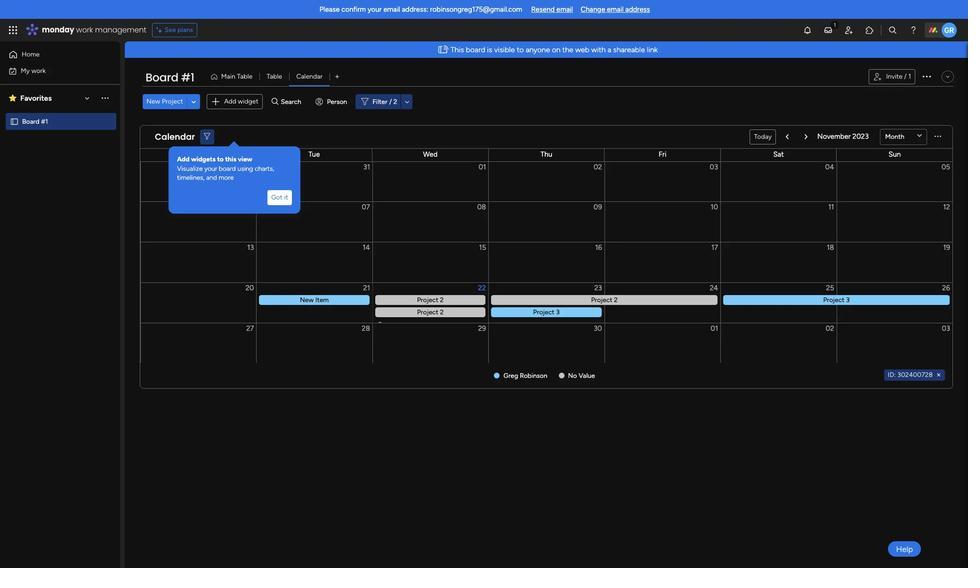 Task type: vqa. For each thing, say whether or not it's contained in the screenshot.
options icon
yes



Task type: locate. For each thing, give the bounding box(es) containing it.
0 vertical spatial board
[[146, 70, 178, 85]]

0 vertical spatial calendar
[[296, 73, 323, 81]]

monday
[[42, 24, 74, 35]]

board #1 list box
[[0, 111, 120, 186]]

email for resend email
[[557, 5, 573, 14]]

tue
[[309, 150, 320, 159]]

2 list arrow image from the left
[[805, 134, 808, 140]]

/ for 1
[[905, 73, 907, 81]]

1 horizontal spatial work
[[76, 24, 93, 35]]

0 horizontal spatial email
[[384, 5, 400, 14]]

email right change
[[607, 5, 624, 14]]

1 vertical spatial board #1
[[22, 117, 48, 125]]

1 vertical spatial work
[[31, 67, 46, 75]]

board down this
[[219, 165, 236, 173]]

sun
[[889, 150, 901, 159]]

1 vertical spatial to
[[217, 155, 224, 163]]

2 horizontal spatial email
[[607, 5, 624, 14]]

more
[[219, 174, 234, 182], [383, 321, 397, 328]]

+2 more
[[375, 321, 397, 328]]

today
[[754, 133, 772, 141]]

invite / 1 button
[[869, 69, 916, 84]]

1 horizontal spatial #1
[[181, 70, 194, 85]]

robinsongreg175@gmail.com
[[430, 5, 522, 14]]

inbox image
[[824, 25, 833, 35]]

1 vertical spatial board
[[22, 117, 39, 125]]

list arrow image right the today button
[[786, 134, 789, 140]]

greg robinson image
[[942, 23, 957, 38]]

v2 search image
[[272, 97, 279, 107]]

0 horizontal spatial add
[[177, 155, 190, 163]]

work
[[76, 24, 93, 35], [31, 67, 46, 75]]

0 vertical spatial board #1
[[146, 70, 194, 85]]

email left address:
[[384, 5, 400, 14]]

#1 inside field
[[181, 70, 194, 85]]

email
[[384, 5, 400, 14], [557, 5, 573, 14], [607, 5, 624, 14]]

see
[[165, 26, 176, 34]]

/
[[905, 73, 907, 81], [389, 98, 392, 106]]

options image
[[921, 71, 933, 82]]

0 horizontal spatial board #1
[[22, 117, 48, 125]]

add left 'widget'
[[224, 98, 236, 106]]

id: 302400728
[[888, 371, 933, 379]]

main
[[221, 73, 235, 81]]

board left is
[[466, 45, 485, 54]]

add
[[224, 98, 236, 106], [177, 155, 190, 163]]

calendar button
[[289, 69, 330, 84]]

got it button
[[268, 190, 292, 205]]

2 email from the left
[[557, 5, 573, 14]]

board up new project
[[146, 70, 178, 85]]

id: 302400728 element
[[884, 370, 945, 381]]

0 horizontal spatial board
[[219, 165, 236, 173]]

angle down image
[[192, 98, 196, 105]]

1 horizontal spatial /
[[905, 73, 907, 81]]

board inside field
[[146, 70, 178, 85]]

filter
[[373, 98, 388, 106]]

0 vertical spatial add
[[224, 98, 236, 106]]

0 horizontal spatial /
[[389, 98, 392, 106]]

1 list arrow image from the left
[[786, 134, 789, 140]]

main table button
[[207, 69, 260, 84]]

your
[[368, 5, 382, 14], [204, 165, 217, 173]]

1 horizontal spatial board
[[466, 45, 485, 54]]

and
[[206, 174, 217, 182]]

1 vertical spatial your
[[204, 165, 217, 173]]

list arrow image
[[786, 134, 789, 140], [805, 134, 808, 140]]

0 vertical spatial more
[[219, 174, 234, 182]]

1 vertical spatial add
[[177, 155, 190, 163]]

on
[[552, 45, 561, 54]]

add up visualize
[[177, 155, 190, 163]]

1 horizontal spatial to
[[517, 45, 524, 54]]

see plans
[[165, 26, 193, 34]]

email right resend
[[557, 5, 573, 14]]

your right confirm
[[368, 5, 382, 14]]

1 horizontal spatial table
[[267, 73, 282, 81]]

3 email from the left
[[607, 5, 624, 14]]

to right visible
[[517, 45, 524, 54]]

add inside add widgets to this view visualize your board using charts, timelines, and more got it
[[177, 155, 190, 163]]

work inside button
[[31, 67, 46, 75]]

project
[[162, 98, 183, 106]]

work right my
[[31, 67, 46, 75]]

1 horizontal spatial more
[[383, 321, 397, 328]]

+2 more link
[[375, 321, 488, 328]]

resend
[[531, 5, 555, 14]]

0 vertical spatial work
[[76, 24, 93, 35]]

add widgets to this view visualize your board using charts, timelines, and more got it
[[177, 155, 288, 202]]

is
[[487, 45, 492, 54]]

table up v2 search image
[[267, 73, 282, 81]]

a
[[608, 45, 612, 54]]

more right +2
[[383, 321, 397, 328]]

1 horizontal spatial your
[[368, 5, 382, 14]]

sat
[[774, 150, 784, 159]]

0 horizontal spatial your
[[204, 165, 217, 173]]

value
[[579, 372, 595, 380]]

calendar left add view image at the left of page
[[296, 73, 323, 81]]

#1 up angle down icon on the top left of page
[[181, 70, 194, 85]]

table button
[[260, 69, 289, 84]]

month
[[886, 133, 905, 141]]

calendar
[[296, 73, 323, 81], [155, 131, 195, 143]]

new
[[146, 98, 160, 106]]

got
[[271, 194, 283, 202]]

/ left "2"
[[389, 98, 392, 106]]

board
[[146, 70, 178, 85], [22, 117, 39, 125]]

thu
[[541, 150, 553, 159]]

list arrow image left november at right top
[[805, 134, 808, 140]]

robinson
[[520, 372, 548, 380]]

0 horizontal spatial more
[[219, 174, 234, 182]]

1 vertical spatial calendar
[[155, 131, 195, 143]]

shareable
[[613, 45, 645, 54]]

view
[[238, 155, 252, 163]]

1 horizontal spatial calendar
[[296, 73, 323, 81]]

1 horizontal spatial email
[[557, 5, 573, 14]]

2023
[[853, 132, 869, 141]]

board #1 right public board icon
[[22, 117, 48, 125]]

0 horizontal spatial board
[[22, 117, 39, 125]]

1 vertical spatial #1
[[41, 117, 48, 125]]

more right and
[[219, 174, 234, 182]]

0 horizontal spatial table
[[237, 73, 253, 81]]

board #1 up "project"
[[146, 70, 194, 85]]

0 horizontal spatial to
[[217, 155, 224, 163]]

/ inside button
[[905, 73, 907, 81]]

1 vertical spatial board
[[219, 165, 236, 173]]

1 horizontal spatial board #1
[[146, 70, 194, 85]]

1 horizontal spatial list arrow image
[[805, 134, 808, 140]]

work for monday
[[76, 24, 93, 35]]

1 vertical spatial /
[[389, 98, 392, 106]]

2 table from the left
[[267, 73, 282, 81]]

board right public board icon
[[22, 117, 39, 125]]

board #1 inside list box
[[22, 117, 48, 125]]

greg
[[504, 372, 518, 380]]

0 vertical spatial board
[[466, 45, 485, 54]]

visible
[[494, 45, 515, 54]]

calendar up 'mon'
[[155, 131, 195, 143]]

0 horizontal spatial work
[[31, 67, 46, 75]]

add view image
[[335, 73, 339, 80]]

table right main
[[237, 73, 253, 81]]

change email address
[[581, 5, 650, 14]]

0 horizontal spatial #1
[[41, 117, 48, 125]]

1 horizontal spatial add
[[224, 98, 236, 106]]

to
[[517, 45, 524, 54], [217, 155, 224, 163]]

monday work management
[[42, 24, 146, 35]]

board inside add widgets to this view visualize your board using charts, timelines, and more got it
[[219, 165, 236, 173]]

#1 inside list box
[[41, 117, 48, 125]]

work right monday
[[76, 24, 93, 35]]

help
[[896, 545, 913, 554]]

v2 funnel image
[[204, 133, 210, 140]]

person
[[327, 98, 347, 106]]

table
[[237, 73, 253, 81], [267, 73, 282, 81]]

management
[[95, 24, 146, 35]]

new project
[[146, 98, 183, 106]]

1 horizontal spatial board
[[146, 70, 178, 85]]

add for add widget
[[224, 98, 236, 106]]

+2
[[375, 321, 382, 328]]

favorites
[[20, 94, 52, 102]]

with
[[592, 45, 606, 54]]

1 vertical spatial more
[[383, 321, 397, 328]]

add inside popup button
[[224, 98, 236, 106]]

id:
[[888, 371, 896, 379]]

board
[[466, 45, 485, 54], [219, 165, 236, 173]]

0 horizontal spatial list arrow image
[[786, 134, 789, 140]]

your up and
[[204, 165, 217, 173]]

0 vertical spatial /
[[905, 73, 907, 81]]

0 vertical spatial #1
[[181, 70, 194, 85]]

#1 down the favorites button
[[41, 117, 48, 125]]

to left this
[[217, 155, 224, 163]]

address
[[626, 5, 650, 14]]

/ left 1
[[905, 73, 907, 81]]

this  board is visible to anyone on the web with a shareable link
[[451, 45, 658, 54]]



Task type: describe. For each thing, give the bounding box(es) containing it.
invite / 1
[[886, 73, 911, 81]]

invite members image
[[845, 25, 854, 35]]

email for change email address
[[607, 5, 624, 14]]

my
[[21, 67, 30, 75]]

invite
[[886, 73, 903, 81]]

main table
[[221, 73, 253, 81]]

0 horizontal spatial calendar
[[155, 131, 195, 143]]

v2 star 2 image
[[9, 93, 16, 104]]

visualize
[[177, 165, 203, 173]]

favorites options image
[[100, 93, 110, 103]]

board #1 inside field
[[146, 70, 194, 85]]

home
[[22, 50, 40, 58]]

widgets
[[191, 155, 216, 163]]

1 image
[[831, 19, 839, 30]]

change email address link
[[581, 5, 650, 14]]

please confirm your email address: robinsongreg175@gmail.com
[[320, 5, 522, 14]]

plans
[[178, 26, 193, 34]]

search everything image
[[888, 25, 898, 35]]

/ for 2
[[389, 98, 392, 106]]

wed
[[423, 150, 438, 159]]

home button
[[6, 47, 101, 62]]

help button
[[888, 542, 921, 557]]

1 table from the left
[[237, 73, 253, 81]]

timelines,
[[177, 174, 205, 182]]

change
[[581, 5, 605, 14]]

1 email from the left
[[384, 5, 400, 14]]

it
[[284, 194, 288, 202]]

link
[[647, 45, 658, 54]]

calendar inside "calendar" button
[[296, 73, 323, 81]]

greg robinson
[[504, 372, 548, 380]]

confirm
[[342, 5, 366, 14]]

select product image
[[8, 25, 18, 35]]

november
[[818, 132, 851, 141]]

more dots image
[[935, 133, 942, 140]]

web
[[575, 45, 590, 54]]

widget
[[238, 98, 258, 106]]

today button
[[750, 129, 776, 144]]

2
[[394, 98, 397, 106]]

resend email
[[531, 5, 573, 14]]

person button
[[312, 94, 353, 109]]

0 vertical spatial to
[[517, 45, 524, 54]]

no value
[[568, 372, 595, 380]]

anyone
[[526, 45, 550, 54]]

favorites button
[[7, 90, 94, 106]]

Board #1 field
[[143, 70, 197, 86]]

work for my
[[31, 67, 46, 75]]

please
[[320, 5, 340, 14]]

apps image
[[865, 25, 875, 35]]

add widget button
[[207, 94, 263, 109]]

my work
[[21, 67, 46, 75]]

filter / 2
[[373, 98, 397, 106]]

using
[[238, 165, 253, 173]]

help image
[[909, 25, 919, 35]]

my work button
[[6, 63, 101, 78]]

see plans button
[[152, 23, 197, 37]]

to inside add widgets to this view visualize your board using charts, timelines, and more got it
[[217, 155, 224, 163]]

this
[[451, 45, 464, 54]]

address:
[[402, 5, 429, 14]]

board inside list box
[[22, 117, 39, 125]]

this
[[225, 155, 236, 163]]

the
[[563, 45, 574, 54]]

november 2023
[[818, 132, 869, 141]]

mon
[[191, 150, 205, 159]]

302400728
[[898, 371, 933, 379]]

resend email link
[[531, 5, 573, 14]]

1
[[909, 73, 911, 81]]

fri
[[659, 150, 667, 159]]

public board image
[[10, 117, 19, 126]]

your inside add widgets to this view visualize your board using charts, timelines, and more got it
[[204, 165, 217, 173]]

arrow down image
[[402, 96, 413, 108]]

0 vertical spatial your
[[368, 5, 382, 14]]

charts,
[[255, 165, 274, 173]]

animation image
[[435, 42, 451, 57]]

add widget
[[224, 98, 258, 106]]

notifications image
[[803, 25, 813, 35]]

more inside add widgets to this view visualize your board using charts, timelines, and more got it
[[219, 174, 234, 182]]

expand board header image
[[944, 73, 952, 81]]

remove image
[[936, 371, 943, 379]]

no
[[568, 372, 577, 380]]

new project button
[[143, 94, 187, 109]]

add for add widgets to this view visualize your board using charts, timelines, and more got it
[[177, 155, 190, 163]]

Search field
[[279, 95, 307, 108]]



